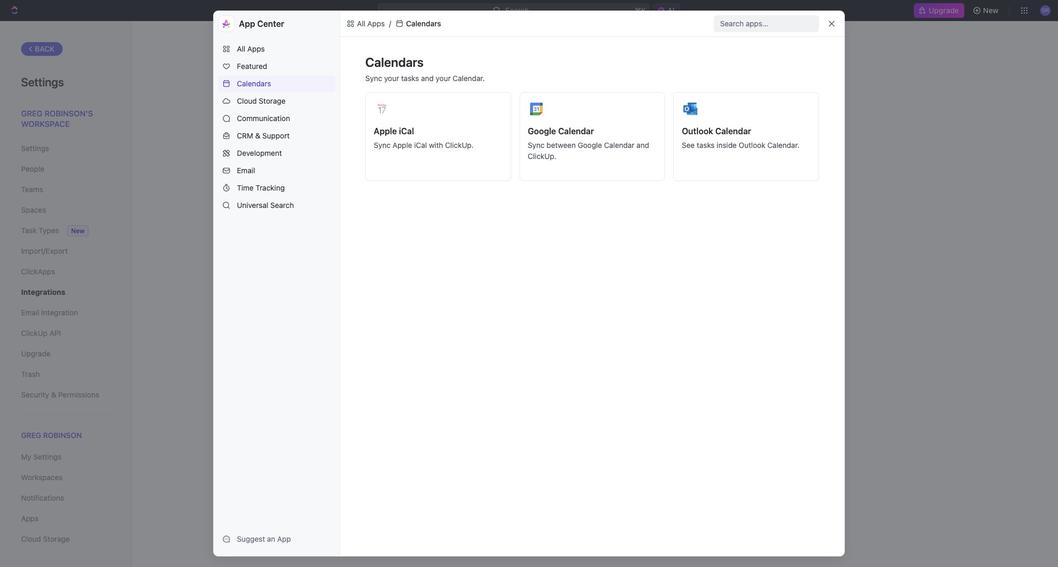 Task type: locate. For each thing, give the bounding box(es) containing it.
1 horizontal spatial all
[[357, 19, 365, 28]]

all
[[357, 19, 365, 28], [237, 44, 245, 53]]

sync inside apple ical sync apple ical with clickup.
[[374, 141, 391, 150]]

1 horizontal spatial cloud storage
[[237, 96, 286, 105]]

1 vertical spatial all apps link
[[218, 41, 335, 57]]

greg up workspace
[[21, 108, 43, 118]]

settings link
[[21, 140, 110, 157]]

settings
[[21, 75, 64, 89], [21, 144, 49, 153], [33, 452, 61, 461]]

1 vertical spatial tasks
[[697, 141, 715, 150]]

apps inside settings element
[[21, 514, 39, 523]]

and inside calendars sync your tasks and your calendar.
[[421, 74, 434, 83]]

all right jcwtj icon
[[357, 19, 365, 28]]

greg
[[21, 108, 43, 118], [21, 431, 41, 440]]

0 vertical spatial cloud
[[237, 96, 257, 105]]

settings up people
[[21, 144, 49, 153]]

0 vertical spatial app
[[239, 19, 255, 28]]

1 horizontal spatial upgrade
[[929, 6, 959, 15]]

upgrade left new button
[[929, 6, 959, 15]]

crm
[[237, 131, 253, 140]]

0 vertical spatial new
[[983, 6, 999, 15]]

all apps up the featured
[[237, 44, 265, 53]]

trash
[[21, 370, 40, 379]]

0 horizontal spatial &
[[51, 390, 56, 399]]

1 vertical spatial google
[[578, 141, 602, 150]]

tasks inside outlook calendar see tasks inside outlook calendar.
[[697, 141, 715, 150]]

support
[[262, 131, 290, 140]]

upgrade link left new button
[[914, 3, 964, 18]]

&
[[255, 131, 260, 140], [51, 390, 56, 399]]

1 horizontal spatial &
[[255, 131, 260, 140]]

google calendar sync between google calendar and clickup.
[[528, 126, 649, 161]]

spaces
[[21, 205, 46, 214]]

all apps link
[[344, 17, 387, 30], [218, 41, 335, 57]]

featured
[[237, 62, 267, 71]]

1 horizontal spatial clickup.
[[528, 152, 556, 161]]

google up 'between'
[[528, 126, 556, 136]]

all up the featured
[[237, 44, 245, 53]]

1 vertical spatial clickup.
[[528, 152, 556, 161]]

1 horizontal spatial and
[[637, 141, 649, 150]]

0 horizontal spatial all
[[237, 44, 245, 53]]

people
[[21, 164, 44, 173]]

upgrade
[[929, 6, 959, 15], [21, 349, 51, 358]]

apps link
[[21, 510, 110, 528]]

0 vertical spatial outlook
[[682, 126, 713, 136]]

2 vertical spatial settings
[[33, 452, 61, 461]]

security & permissions link
[[21, 386, 110, 404]]

0 horizontal spatial cloud storage link
[[21, 530, 110, 548]]

notifications link
[[21, 489, 110, 507]]

1 vertical spatial all
[[237, 44, 245, 53]]

1 horizontal spatial google
[[578, 141, 602, 150]]

2 horizontal spatial apps
[[367, 19, 385, 28]]

calendars link
[[218, 75, 335, 92]]

google
[[528, 126, 556, 136], [578, 141, 602, 150]]

1 horizontal spatial storage
[[259, 96, 286, 105]]

apps down notifications
[[21, 514, 39, 523]]

1 vertical spatial and
[[637, 141, 649, 150]]

0 vertical spatial apps
[[367, 19, 385, 28]]

storage
[[259, 96, 286, 105], [43, 535, 70, 543]]

outlook right inside
[[739, 141, 766, 150]]

universal search
[[237, 201, 294, 210]]

permissions
[[58, 390, 99, 399]]

search
[[270, 201, 294, 210]]

clickapps link
[[21, 263, 110, 281]]

cloud storage link
[[218, 93, 335, 110], [21, 530, 110, 548]]

import/export
[[21, 246, 68, 255]]

0 horizontal spatial cloud storage
[[21, 535, 70, 543]]

apps up the featured
[[247, 44, 265, 53]]

calendar inside outlook calendar see tasks inside outlook calendar.
[[716, 126, 751, 136]]

time tracking link
[[218, 180, 335, 196]]

task
[[21, 226, 37, 235]]

robinson's
[[45, 108, 93, 118]]

email
[[237, 166, 255, 175], [21, 308, 39, 317]]

calendar for outlook calendar
[[716, 126, 751, 136]]

email up clickup
[[21, 308, 39, 317]]

greg inside greg robinson's workspace
[[21, 108, 43, 118]]

cloud storage down apps link
[[21, 535, 70, 543]]

settings element
[[0, 21, 132, 567]]

1 vertical spatial calendars
[[365, 55, 424, 70]]

email for email integration
[[21, 308, 39, 317]]

0 vertical spatial calendar.
[[453, 74, 485, 83]]

new
[[983, 6, 999, 15], [71, 227, 85, 235]]

time
[[237, 183, 254, 192]]

clickup. down 'between'
[[528, 152, 556, 161]]

0 vertical spatial clickup.
[[445, 141, 474, 150]]

1 vertical spatial all apps
[[237, 44, 265, 53]]

1 vertical spatial email
[[21, 308, 39, 317]]

trash link
[[21, 365, 110, 383]]

0 horizontal spatial and
[[421, 74, 434, 83]]

all apps link left /
[[344, 17, 387, 30]]

google right 'between'
[[578, 141, 602, 150]]

suggest an app button
[[218, 531, 335, 548]]

1 greg from the top
[[21, 108, 43, 118]]

all apps for topmost "all apps" link
[[357, 19, 385, 28]]

2 vertical spatial apps
[[21, 514, 39, 523]]

apple
[[374, 126, 397, 136], [393, 141, 412, 150]]

storage down apps link
[[43, 535, 70, 543]]

0 horizontal spatial calendar.
[[453, 74, 485, 83]]

clickup. right "with"
[[445, 141, 474, 150]]

cloud storage up communication at the top of the page
[[237, 96, 286, 105]]

upgrade link up trash link
[[21, 345, 110, 363]]

email inside calendars dialog
[[237, 166, 255, 175]]

calendar for google calendar
[[558, 126, 594, 136]]

0 vertical spatial all
[[357, 19, 365, 28]]

1 horizontal spatial tasks
[[697, 141, 715, 150]]

1 vertical spatial app
[[277, 534, 291, 543]]

1 horizontal spatial email
[[237, 166, 255, 175]]

sync for apple
[[374, 141, 391, 150]]

0 vertical spatial upgrade link
[[914, 3, 964, 18]]

sync for google
[[528, 141, 545, 150]]

1 vertical spatial cloud storage
[[21, 535, 70, 543]]

1 vertical spatial new
[[71, 227, 85, 235]]

settings down the back 'link'
[[21, 75, 64, 89]]

email integration
[[21, 308, 78, 317]]

Search apps… field
[[720, 17, 815, 30]]

1 horizontal spatial your
[[436, 74, 451, 83]]

all apps left /
[[357, 19, 385, 28]]

calendar. inside calendars sync your tasks and your calendar.
[[453, 74, 485, 83]]

1 vertical spatial cloud
[[21, 535, 41, 543]]

calendars down the featured
[[237, 79, 271, 88]]

cloud
[[237, 96, 257, 105], [21, 535, 41, 543]]

1 horizontal spatial cloud
[[237, 96, 257, 105]]

0 vertical spatial storage
[[259, 96, 286, 105]]

0 vertical spatial apple
[[374, 126, 397, 136]]

apps left /
[[367, 19, 385, 28]]

greg up my
[[21, 431, 41, 440]]

calendars dialog
[[213, 11, 845, 557]]

0 horizontal spatial all apps
[[237, 44, 265, 53]]

0 vertical spatial cloud storage
[[237, 96, 286, 105]]

back link
[[21, 42, 62, 56]]

calendars right jcwtj image
[[406, 19, 441, 28]]

0 horizontal spatial email
[[21, 308, 39, 317]]

storage down calendars "link"
[[259, 96, 286, 105]]

integration
[[41, 308, 78, 317]]

suggest an app
[[237, 534, 291, 543]]

all apps
[[357, 19, 385, 28], [237, 44, 265, 53]]

greg for greg robinson's workspace
[[21, 108, 43, 118]]

between
[[547, 141, 576, 150]]

email link
[[218, 162, 335, 179]]

sync inside google calendar sync between google calendar and clickup.
[[528, 141, 545, 150]]

1 vertical spatial upgrade
[[21, 349, 51, 358]]

your
[[384, 74, 399, 83], [436, 74, 451, 83]]

0 horizontal spatial calendar
[[558, 126, 594, 136]]

calendars down jcwtj image
[[365, 55, 424, 70]]

1 vertical spatial &
[[51, 390, 56, 399]]

0 horizontal spatial storage
[[43, 535, 70, 543]]

email up time
[[237, 166, 255, 175]]

1 vertical spatial apps
[[247, 44, 265, 53]]

1 horizontal spatial calendar.
[[768, 141, 800, 150]]

tasks inside calendars sync your tasks and your calendar.
[[401, 74, 419, 83]]

1 vertical spatial cloud storage link
[[21, 530, 110, 548]]

workspace
[[21, 119, 70, 128]]

search...
[[505, 6, 535, 15]]

new button
[[969, 2, 1005, 19]]

center
[[257, 19, 284, 28]]

0 horizontal spatial clickup.
[[445, 141, 474, 150]]

0 horizontal spatial google
[[528, 126, 556, 136]]

calendar. inside outlook calendar see tasks inside outlook calendar.
[[768, 141, 800, 150]]

1 vertical spatial greg
[[21, 431, 41, 440]]

sync inside calendars sync your tasks and your calendar.
[[365, 74, 382, 83]]

0 horizontal spatial cloud
[[21, 535, 41, 543]]

with
[[429, 141, 443, 150]]

1 horizontal spatial apps
[[247, 44, 265, 53]]

app
[[239, 19, 255, 28], [277, 534, 291, 543]]

all for leftmost "all apps" link
[[237, 44, 245, 53]]

0 vertical spatial and
[[421, 74, 434, 83]]

1 vertical spatial outlook
[[739, 141, 766, 150]]

greg for greg robinson
[[21, 431, 41, 440]]

0 vertical spatial all apps
[[357, 19, 385, 28]]

& inside calendars dialog
[[255, 131, 260, 140]]

robinson
[[43, 431, 82, 440]]

email inside settings element
[[21, 308, 39, 317]]

app left center
[[239, 19, 255, 28]]

0 horizontal spatial new
[[71, 227, 85, 235]]

1 horizontal spatial app
[[277, 534, 291, 543]]

1 horizontal spatial all apps
[[357, 19, 385, 28]]

0 horizontal spatial your
[[384, 74, 399, 83]]

1 vertical spatial settings
[[21, 144, 49, 153]]

1 horizontal spatial all apps link
[[344, 17, 387, 30]]

0 vertical spatial tasks
[[401, 74, 419, 83]]

0 vertical spatial email
[[237, 166, 255, 175]]

new inside button
[[983, 6, 999, 15]]

outlook
[[682, 126, 713, 136], [739, 141, 766, 150]]

development
[[237, 148, 282, 157]]

2 vertical spatial calendars
[[237, 79, 271, 88]]

apps for topmost "all apps" link
[[367, 19, 385, 28]]

app center
[[239, 19, 284, 28]]

/
[[389, 19, 391, 28]]

app right an
[[277, 534, 291, 543]]

cloud storage link down apps link
[[21, 530, 110, 548]]

storage inside calendars dialog
[[259, 96, 286, 105]]

calendars sync your tasks and your calendar.
[[365, 55, 485, 83]]

an
[[267, 534, 275, 543]]

2 your from the left
[[436, 74, 451, 83]]

1 vertical spatial upgrade link
[[21, 345, 110, 363]]

all apps link up featured link
[[218, 41, 335, 57]]

clickup.
[[445, 141, 474, 150], [528, 152, 556, 161]]

tasks
[[401, 74, 419, 83], [697, 141, 715, 150]]

cloud inside settings element
[[21, 535, 41, 543]]

0 horizontal spatial upgrade
[[21, 349, 51, 358]]

cloud inside calendars dialog
[[237, 96, 257, 105]]

cloud storage link down calendars "link"
[[218, 93, 335, 110]]

calendar.
[[453, 74, 485, 83], [768, 141, 800, 150]]

1 horizontal spatial cloud storage link
[[218, 93, 335, 110]]

2 greg from the top
[[21, 431, 41, 440]]

settings right my
[[33, 452, 61, 461]]

cloud storage
[[237, 96, 286, 105], [21, 535, 70, 543]]

jcwtj image
[[396, 19, 404, 28]]

& right security
[[51, 390, 56, 399]]

0 horizontal spatial tasks
[[401, 74, 419, 83]]

upgrade down clickup
[[21, 349, 51, 358]]

spaces link
[[21, 201, 110, 219]]

ical
[[399, 126, 414, 136], [414, 141, 427, 150]]

0 vertical spatial ical
[[399, 126, 414, 136]]

1 horizontal spatial upgrade link
[[914, 3, 964, 18]]

apps
[[367, 19, 385, 28], [247, 44, 265, 53], [21, 514, 39, 523]]

outlook up see
[[682, 126, 713, 136]]

& right crm
[[255, 131, 260, 140]]

& inside settings element
[[51, 390, 56, 399]]

1 vertical spatial calendar.
[[768, 141, 800, 150]]

cloud up communication at the top of the page
[[237, 96, 257, 105]]

0 vertical spatial greg
[[21, 108, 43, 118]]

0 horizontal spatial upgrade link
[[21, 345, 110, 363]]

0 horizontal spatial apps
[[21, 514, 39, 523]]

1 vertical spatial storage
[[43, 535, 70, 543]]

0 vertical spatial upgrade
[[929, 6, 959, 15]]

1 horizontal spatial new
[[983, 6, 999, 15]]

0 vertical spatial &
[[255, 131, 260, 140]]

2 horizontal spatial calendar
[[716, 126, 751, 136]]

apps for leftmost "all apps" link
[[247, 44, 265, 53]]

cloud down apps link
[[21, 535, 41, 543]]

tasks for calendars
[[401, 74, 419, 83]]

calendar
[[558, 126, 594, 136], [716, 126, 751, 136], [604, 141, 635, 150]]

& for support
[[255, 131, 260, 140]]



Task type: vqa. For each thing, say whether or not it's contained in the screenshot.
left Storage
yes



Task type: describe. For each thing, give the bounding box(es) containing it.
0 vertical spatial google
[[528, 126, 556, 136]]

0 horizontal spatial outlook
[[682, 126, 713, 136]]

email integration link
[[21, 304, 110, 322]]

teams link
[[21, 181, 110, 199]]

greg robinson
[[21, 431, 82, 440]]

crm & support
[[237, 131, 290, 140]]

clickup api
[[21, 329, 61, 338]]

task types
[[21, 226, 59, 235]]

settings inside 'link'
[[33, 452, 61, 461]]

communication
[[237, 114, 290, 123]]

app inside button
[[277, 534, 291, 543]]

1 your from the left
[[384, 74, 399, 83]]

my settings link
[[21, 448, 110, 466]]

upgrade inside settings element
[[21, 349, 51, 358]]

types
[[39, 226, 59, 235]]

0 vertical spatial settings
[[21, 75, 64, 89]]

tasks for outlook
[[697, 141, 715, 150]]

calendars inside calendars sync your tasks and your calendar.
[[365, 55, 424, 70]]

0 horizontal spatial all apps link
[[218, 41, 335, 57]]

api
[[50, 329, 61, 338]]

my settings
[[21, 452, 61, 461]]

universal
[[237, 201, 268, 210]]

crm & support link
[[218, 127, 335, 144]]

calendars inside "link"
[[237, 79, 271, 88]]

0 horizontal spatial app
[[239, 19, 255, 28]]

0 vertical spatial calendars
[[406, 19, 441, 28]]

clickup. inside google calendar sync between google calendar and clickup.
[[528, 152, 556, 161]]

see
[[682, 141, 695, 150]]

all apps for leftmost "all apps" link
[[237, 44, 265, 53]]

1 horizontal spatial outlook
[[739, 141, 766, 150]]

security
[[21, 390, 49, 399]]

security & permissions
[[21, 390, 99, 399]]

and inside google calendar sync between google calendar and clickup.
[[637, 141, 649, 150]]

my
[[21, 452, 31, 461]]

notifications
[[21, 493, 64, 502]]

storage inside settings element
[[43, 535, 70, 543]]

1 vertical spatial ical
[[414, 141, 427, 150]]

inside
[[717, 141, 737, 150]]

& for permissions
[[51, 390, 56, 399]]

teams
[[21, 185, 43, 194]]

calendar. for outlook
[[768, 141, 800, 150]]

workspaces
[[21, 473, 63, 482]]

suggest
[[237, 534, 265, 543]]

cloud storage inside calendars dialog
[[237, 96, 286, 105]]

communication link
[[218, 110, 335, 127]]

calendar. for calendars
[[453, 74, 485, 83]]

tracking
[[256, 183, 285, 192]]

featured link
[[218, 58, 335, 75]]

1 vertical spatial apple
[[393, 141, 412, 150]]

cloud storage inside settings element
[[21, 535, 70, 543]]

⌘k
[[635, 6, 646, 15]]

0 vertical spatial cloud storage link
[[218, 93, 335, 110]]

back
[[35, 44, 55, 53]]

apple ical sync apple ical with clickup.
[[374, 126, 474, 150]]

people link
[[21, 160, 110, 178]]

0 vertical spatial all apps link
[[344, 17, 387, 30]]

integrations link
[[21, 283, 110, 301]]

universal search link
[[218, 197, 335, 214]]

development link
[[218, 145, 335, 162]]

jcwtj image
[[346, 19, 355, 28]]

all for topmost "all apps" link
[[357, 19, 365, 28]]

clickup api link
[[21, 324, 110, 342]]

1 horizontal spatial calendar
[[604, 141, 635, 150]]

integrations
[[21, 287, 65, 296]]

new inside settings element
[[71, 227, 85, 235]]

outlook calendar see tasks inside outlook calendar.
[[682, 126, 800, 150]]

workspaces link
[[21, 469, 110, 487]]

email for email
[[237, 166, 255, 175]]

clickapps
[[21, 267, 55, 276]]

greg robinson's workspace
[[21, 108, 93, 128]]

clickup. inside apple ical sync apple ical with clickup.
[[445, 141, 474, 150]]

clickup
[[21, 329, 48, 338]]

import/export link
[[21, 242, 110, 260]]

time tracking
[[237, 183, 285, 192]]



